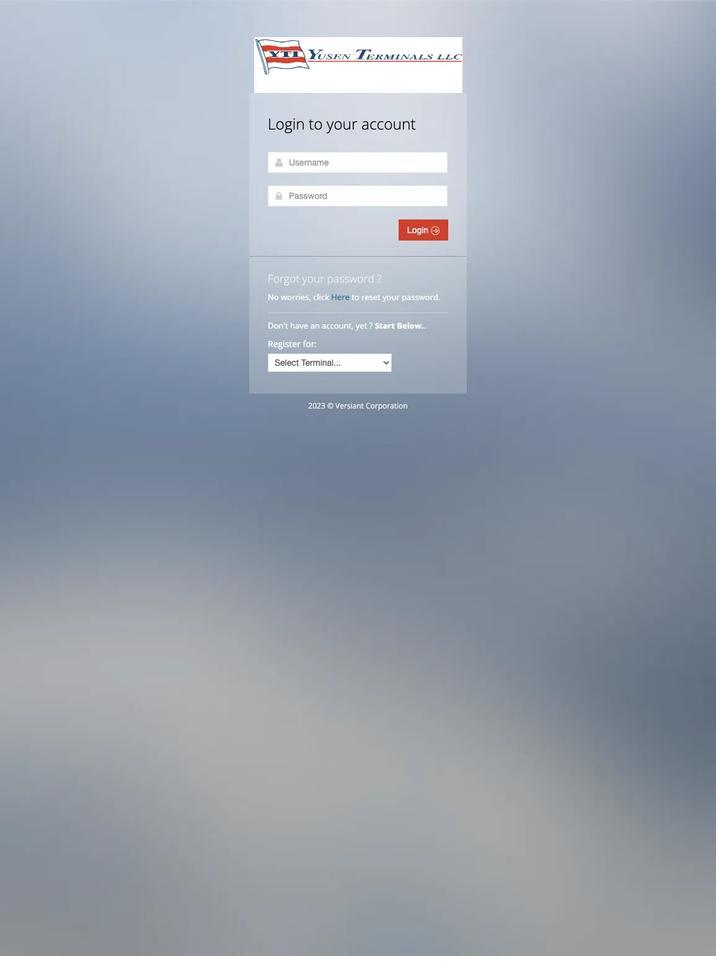 Task type: describe. For each thing, give the bounding box(es) containing it.
password.
[[402, 291, 440, 303]]

.
[[424, 320, 426, 331]]

worries,
[[281, 291, 311, 303]]

0 vertical spatial your
[[327, 113, 358, 134]]

forgot your password ? no worries, click here to reset your password.
[[268, 271, 440, 303]]

? inside "forgot your password ? no worries, click here to reset your password."
[[377, 271, 382, 286]]

©
[[327, 401, 334, 411]]

no
[[268, 291, 279, 303]]

lock image
[[274, 191, 284, 201]]

2 horizontal spatial your
[[383, 291, 400, 303]]

click
[[313, 291, 329, 303]]

forgot
[[268, 271, 300, 286]]

below.
[[397, 320, 424, 331]]

yet
[[356, 320, 367, 331]]

2023 © versiant corporation
[[308, 401, 408, 411]]

start
[[375, 320, 395, 331]]

login for login
[[407, 225, 431, 235]]



Task type: locate. For each thing, give the bounding box(es) containing it.
2023
[[308, 401, 325, 411]]

1 horizontal spatial login
[[407, 225, 431, 235]]

1 horizontal spatial ?
[[377, 271, 382, 286]]

Username text field
[[268, 152, 448, 173]]

password
[[327, 271, 374, 286]]

0 horizontal spatial to
[[309, 113, 323, 134]]

reset
[[362, 291, 381, 303]]

login to your account
[[268, 113, 416, 134]]

register
[[268, 338, 301, 350]]

login for login to your account
[[268, 113, 305, 134]]

0 horizontal spatial login
[[268, 113, 305, 134]]

account,
[[322, 320, 354, 331]]

register for:
[[268, 338, 317, 350]]

Password password field
[[268, 185, 448, 207]]

1 vertical spatial ?
[[369, 320, 373, 331]]

to up username text field
[[309, 113, 323, 134]]

? right yet
[[369, 320, 373, 331]]

1 vertical spatial your
[[302, 271, 324, 286]]

0 horizontal spatial your
[[302, 271, 324, 286]]

? up reset
[[377, 271, 382, 286]]

don't have an account, yet ? start below. .
[[268, 320, 428, 331]]

your up click
[[302, 271, 324, 286]]

for:
[[303, 338, 317, 350]]

0 vertical spatial to
[[309, 113, 323, 134]]

to inside "forgot your password ? no worries, click here to reset your password."
[[352, 291, 359, 303]]

to
[[309, 113, 323, 134], [352, 291, 359, 303]]

an
[[310, 320, 320, 331]]

2 vertical spatial your
[[383, 291, 400, 303]]

0 horizontal spatial ?
[[369, 320, 373, 331]]

have
[[290, 320, 308, 331]]

1 vertical spatial to
[[352, 291, 359, 303]]

swapright image
[[431, 226, 440, 235]]

login
[[268, 113, 305, 134], [407, 225, 431, 235]]

user image
[[274, 158, 284, 167]]

0 vertical spatial ?
[[377, 271, 382, 286]]

here
[[331, 291, 350, 303]]

account
[[361, 113, 416, 134]]

1 vertical spatial login
[[407, 225, 431, 235]]

login button
[[399, 220, 448, 241]]

to right the here
[[352, 291, 359, 303]]

login inside login 'button'
[[407, 225, 431, 235]]

your
[[327, 113, 358, 134], [302, 271, 324, 286], [383, 291, 400, 303]]

corporation
[[366, 401, 408, 411]]

1 horizontal spatial to
[[352, 291, 359, 303]]

?
[[377, 271, 382, 286], [369, 320, 373, 331]]

your up username text field
[[327, 113, 358, 134]]

don't
[[268, 320, 288, 331]]

0 vertical spatial login
[[268, 113, 305, 134]]

your right reset
[[383, 291, 400, 303]]

here link
[[331, 291, 350, 303]]

versiant
[[335, 401, 364, 411]]

1 horizontal spatial your
[[327, 113, 358, 134]]



